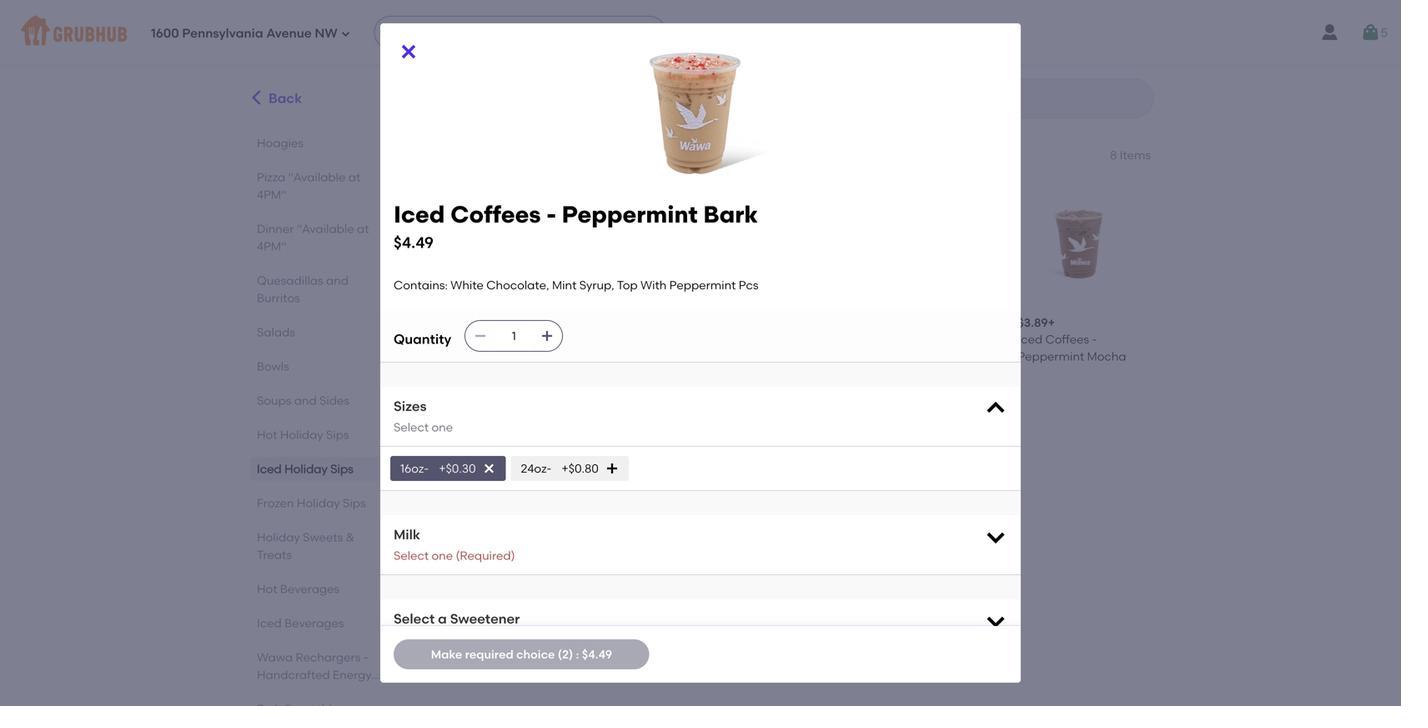 Task type: describe. For each thing, give the bounding box(es) containing it.
dinner "available at 4pm"
[[257, 222, 369, 254]]

sizes select one
[[394, 398, 453, 435]]

mocha for iced lattes - peppermint mocha
[[658, 349, 697, 364]]

$3.89
[[1018, 316, 1048, 330]]

caret left icon image
[[248, 89, 265, 106]]

cold brews - peppermint mocha image
[[588, 418, 712, 542]]

hot holiday sips
[[257, 428, 349, 442]]

top
[[617, 278, 638, 292]]

bowls
[[257, 359, 289, 374]]

make
[[431, 647, 462, 662]]

avenue
[[266, 26, 312, 41]]

"available for dinner
[[297, 222, 354, 236]]

iced beverages tab
[[257, 615, 386, 632]]

energy inside recharger energy drinks - winter blues (blue raspberry, vanilla)
[[794, 569, 833, 583]]

iced coffees - peppermint mocha image
[[1018, 182, 1141, 305]]

+$0.30
[[439, 461, 476, 476]]

sweets
[[303, 530, 343, 545]]

peppermint inside iced coffees - peppermint bark $4.49
[[562, 201, 698, 229]]

energy inside the wawa rechargers - handcrafted energy drinks (contains caffeine)
[[333, 668, 372, 682]]

(required)
[[456, 549, 515, 563]]

wawa
[[257, 650, 293, 665]]

cookie inside $6.09 + iced lattes - frosted sugar cookie
[[482, 349, 522, 364]]

select for sizes
[[394, 420, 429, 435]]

nw
[[315, 26, 337, 41]]

brews inside $5.49 + cold brews - peppermint bark
[[475, 569, 509, 583]]

$3.89 + iced coffees - peppermint mocha
[[1018, 316, 1126, 364]]

- inside $5.49 + cold brews - peppermint bark
[[512, 569, 517, 583]]

- inside "iced lattes - peppermint mocha"
[[654, 332, 659, 347]]

sizes
[[394, 398, 427, 415]]

iced beverages
[[257, 616, 344, 630]]

salads
[[257, 325, 295, 339]]

with
[[640, 278, 667, 292]]

holiday for iced
[[284, 462, 328, 476]]

iced coffees - peppermint bark
[[732, 332, 827, 364]]

main navigation navigation
[[0, 0, 1401, 65]]

burritos
[[257, 291, 300, 305]]

8
[[1110, 148, 1117, 162]]

hoagies tab
[[257, 134, 386, 152]]

holiday sweets & treats tab
[[257, 529, 386, 564]]

8 items
[[1110, 148, 1151, 162]]

and for soups
[[294, 394, 317, 408]]

- inside $6.09 + iced lattes - frosted sugar cookie
[[511, 332, 516, 347]]

syrup,
[[579, 278, 614, 292]]

iced for iced holiday sips
[[257, 462, 282, 476]]

mocha for cold brews - peppermint mocha
[[658, 586, 697, 600]]

iced coffees - peppermint bark $4.49
[[394, 201, 758, 252]]

required
[[465, 647, 513, 662]]

frozen holiday sips tab
[[257, 495, 386, 512]]

wawa rechargers - handcrafted energy drinks (contains caffeine)
[[257, 650, 372, 706]]

rechargers
[[296, 650, 361, 665]]

mocha inside $3.89 + iced coffees - peppermint mocha
[[1087, 349, 1126, 364]]

back button
[[247, 78, 303, 118]]

$5.49
[[445, 552, 475, 567]]

drinks inside recharger energy drinks - winter blues (blue raspberry, vanilla)
[[732, 586, 766, 600]]

+ for $3.89
[[1048, 316, 1055, 330]]

cold brews - peppermint mocha
[[588, 569, 697, 600]]

+ for $5.49
[[475, 552, 482, 567]]

recharger energy drinks - winter blues (blue raspberry, vanilla) image
[[732, 418, 855, 542]]

frosted inside the iced coffees - frosted sugar cookie
[[875, 349, 917, 364]]

iced coffees - frosted sugar cookie button
[[868, 175, 1004, 372]]

sips for iced holiday sips
[[330, 462, 353, 476]]

16oz-
[[400, 461, 429, 476]]

svg image inside "main navigation" navigation
[[341, 29, 351, 39]]

hoagies
[[257, 136, 304, 150]]

hot for hot beverages
[[257, 582, 277, 596]]

recharger energy drinks - winter blues (blue raspberry, vanilla) button
[[725, 412, 861, 634]]

- inside the iced coffees - frosted sugar cookie
[[949, 332, 954, 347]]

- inside $3.89 + iced coffees - peppermint mocha
[[1092, 332, 1097, 347]]

coffees for iced coffees - frosted sugar cookie
[[902, 332, 946, 347]]

sugar inside the iced coffees - frosted sugar cookie
[[920, 349, 953, 364]]

treats
[[257, 548, 292, 562]]

brews inside 'cold brews - peppermint mocha'
[[618, 569, 652, 583]]

mint
[[552, 278, 577, 292]]

soups and sides
[[257, 394, 349, 408]]

sips for frozen holiday sips
[[343, 496, 366, 510]]

holiday for hot
[[280, 428, 323, 442]]

peppermint inside 'cold brews - peppermint mocha'
[[588, 586, 655, 600]]

raspberry,
[[763, 603, 823, 617]]

$4.49 for iced coffees - peppermint bark
[[394, 234, 434, 252]]

+$0.80
[[562, 461, 599, 476]]

(contains
[[294, 686, 349, 700]]

iced coffees - peppermint bark button
[[725, 175, 861, 372]]

items
[[1120, 148, 1151, 162]]

- inside 'cold brews - peppermint mocha'
[[655, 569, 660, 583]]

sweetener
[[450, 611, 520, 627]]

vanilla)
[[732, 620, 774, 634]]

5 button
[[1361, 18, 1388, 48]]

iced lattes - peppermint mocha image
[[588, 182, 712, 305]]

drinks inside the wawa rechargers - handcrafted energy drinks (contains caffeine)
[[257, 686, 291, 700]]

pennsylvania
[[182, 26, 263, 41]]

24oz-
[[521, 461, 552, 476]]

lattes inside $6.09 + iced lattes - frosted sugar cookie
[[473, 332, 508, 347]]

peppermint inside $3.89 + iced coffees - peppermint mocha
[[1018, 349, 1084, 364]]

iced holiday sips tab
[[257, 460, 386, 478]]

(blue
[[732, 603, 760, 617]]

select a sweetener
[[394, 611, 520, 627]]

iced holiday sips
[[257, 462, 353, 476]]



Task type: vqa. For each thing, say whether or not it's contained in the screenshot.
bottommost Hot
yes



Task type: locate. For each thing, give the bounding box(es) containing it.
svg image
[[1361, 23, 1381, 43], [399, 42, 419, 62], [474, 330, 487, 343], [984, 397, 1007, 420], [605, 462, 619, 475], [984, 525, 1007, 549]]

holiday down the soups and sides
[[280, 428, 323, 442]]

hot down treats
[[257, 582, 277, 596]]

select inside sizes select one
[[394, 420, 429, 435]]

lattes down top at the top left of page
[[616, 332, 651, 347]]

1600 pennsylvania avenue nw
[[151, 26, 337, 41]]

coffees inside the iced coffees - frosted sugar cookie
[[902, 332, 946, 347]]

4pm" down pizza at the left of page
[[257, 188, 286, 202]]

iced inside tab
[[257, 462, 282, 476]]

2 hot from the top
[[257, 582, 277, 596]]

iced lattes - frosted sugar cookie image
[[445, 182, 568, 305]]

lattes down $6.09
[[473, 332, 508, 347]]

sugar inside $6.09 + iced lattes - frosted sugar cookie
[[445, 349, 479, 364]]

caffeine)
[[257, 703, 310, 706]]

0 vertical spatial and
[[326, 274, 349, 288]]

2 sugar from the left
[[920, 349, 953, 364]]

1 horizontal spatial cold
[[588, 569, 616, 583]]

holiday down the "iced holiday sips" tab
[[297, 496, 340, 510]]

peppermint
[[562, 201, 698, 229], [669, 278, 736, 292], [588, 349, 655, 364], [732, 349, 798, 364], [1018, 349, 1084, 364], [445, 586, 512, 600], [588, 586, 655, 600]]

4pm" inside pizza "available at 4pm"
[[257, 188, 286, 202]]

make required choice (2) : $4.49
[[431, 647, 612, 662]]

cookie inside the iced coffees - frosted sugar cookie
[[956, 349, 996, 364]]

0 vertical spatial select
[[394, 420, 429, 435]]

bark inside iced coffees - peppermint bark $4.49
[[703, 201, 758, 229]]

choice
[[516, 647, 555, 662]]

one inside sizes select one
[[432, 420, 453, 435]]

4pm" for pizza "available at 4pm"
[[257, 188, 286, 202]]

coffees inside $3.89 + iced coffees - peppermint mocha
[[1045, 332, 1089, 347]]

at inside pizza "available at 4pm"
[[348, 170, 360, 184]]

svg image
[[341, 29, 351, 39], [541, 330, 554, 343], [482, 462, 496, 475], [984, 609, 1007, 633]]

0 horizontal spatial drinks
[[257, 686, 291, 700]]

sides
[[319, 394, 349, 408]]

1 brews from the left
[[475, 569, 509, 583]]

- inside iced coffees - peppermint bark $4.49
[[546, 201, 556, 229]]

energy
[[794, 569, 833, 583], [333, 668, 372, 682]]

select inside milk select one (required)
[[394, 549, 429, 563]]

1 cookie from the left
[[482, 349, 522, 364]]

cookie
[[482, 349, 522, 364], [956, 349, 996, 364]]

0 vertical spatial one
[[432, 420, 453, 435]]

bark inside iced coffees - peppermint bark
[[801, 349, 827, 364]]

1 horizontal spatial and
[[326, 274, 349, 288]]

a
[[438, 611, 447, 627]]

+
[[476, 316, 483, 330], [1048, 316, 1055, 330], [475, 552, 482, 567]]

frozen
[[257, 496, 294, 510]]

handcrafted
[[257, 668, 330, 682]]

+ inside $6.09 + iced lattes - frosted sugar cookie
[[476, 316, 483, 330]]

bowls tab
[[257, 358, 386, 375]]

1 one from the top
[[432, 420, 453, 435]]

0 vertical spatial energy
[[794, 569, 833, 583]]

drinks
[[732, 586, 766, 600], [257, 686, 291, 700]]

0 horizontal spatial $4.49
[[394, 234, 434, 252]]

1 lattes from the left
[[473, 332, 508, 347]]

4pm" for dinner "available at 4pm"
[[257, 239, 286, 254]]

0 horizontal spatial frosted
[[519, 332, 561, 347]]

1 vertical spatial hot
[[257, 582, 277, 596]]

1 horizontal spatial bark
[[703, 201, 758, 229]]

bark inside $5.49 + cold brews - peppermint bark
[[515, 586, 540, 600]]

1 4pm" from the top
[[257, 188, 286, 202]]

2 4pm" from the top
[[257, 239, 286, 254]]

lattes inside "iced lattes - peppermint mocha"
[[616, 332, 651, 347]]

salads tab
[[257, 324, 386, 341]]

iced for iced lattes - peppermint mocha
[[588, 332, 613, 347]]

at inside "dinner "available at 4pm""
[[357, 222, 369, 236]]

soups and sides tab
[[257, 392, 386, 409]]

0 vertical spatial frosted
[[519, 332, 561, 347]]

beverages for iced beverages
[[284, 616, 344, 630]]

iced lattes - peppermint mocha
[[588, 332, 697, 364]]

sips down sides
[[326, 428, 349, 442]]

0 vertical spatial sips
[[326, 428, 349, 442]]

iced for iced coffees - peppermint bark $4.49
[[394, 201, 445, 229]]

holiday inside holiday sweets & treats
[[257, 530, 300, 545]]

0 vertical spatial hot
[[257, 428, 277, 442]]

1 vertical spatial energy
[[333, 668, 372, 682]]

peppermint inside $5.49 + cold brews - peppermint bark
[[445, 586, 512, 600]]

bark for iced coffees - peppermint bark
[[801, 349, 827, 364]]

select for milk
[[394, 549, 429, 563]]

"available inside "dinner "available at 4pm""
[[297, 222, 354, 236]]

mocha inside "iced lattes - peppermint mocha"
[[658, 349, 697, 364]]

beverages up "iced beverages"
[[280, 582, 340, 596]]

1 cold from the left
[[445, 569, 472, 583]]

1 horizontal spatial frosted
[[875, 349, 917, 364]]

$6.09
[[445, 316, 476, 330]]

contains:
[[394, 278, 448, 292]]

holiday
[[280, 428, 323, 442], [284, 462, 328, 476], [297, 496, 340, 510], [257, 530, 300, 545]]

0 vertical spatial at
[[348, 170, 360, 184]]

2 cookie from the left
[[956, 349, 996, 364]]

1 vertical spatial 4pm"
[[257, 239, 286, 254]]

iced
[[394, 201, 445, 229], [445, 332, 470, 347], [588, 332, 613, 347], [732, 332, 756, 347], [875, 332, 899, 347], [1018, 332, 1043, 347], [257, 462, 282, 476], [257, 616, 282, 630]]

peppermint inside "iced lattes - peppermint mocha"
[[588, 349, 655, 364]]

iced inside iced coffees - peppermint bark $4.49
[[394, 201, 445, 229]]

holiday for frozen
[[297, 496, 340, 510]]

iced inside "iced lattes - peppermint mocha"
[[588, 332, 613, 347]]

"available down the 'hoagies' tab
[[288, 170, 346, 184]]

$4.49 right :
[[582, 647, 612, 662]]

hot holiday sips tab
[[257, 426, 386, 444]]

pcs
[[739, 278, 758, 292]]

beverages
[[280, 582, 340, 596], [284, 616, 344, 630]]

at for pizza "available at 4pm"
[[348, 170, 360, 184]]

and inside tab
[[294, 394, 317, 408]]

iced inside $6.09 + iced lattes - frosted sugar cookie
[[445, 332, 470, 347]]

0 vertical spatial 4pm"
[[257, 188, 286, 202]]

holiday sweets & treats
[[257, 530, 355, 562]]

cold brews - peppermint bark image
[[445, 418, 568, 542]]

1 horizontal spatial drinks
[[732, 586, 766, 600]]

back
[[269, 90, 302, 106]]

1 horizontal spatial sugar
[[920, 349, 953, 364]]

2 lattes from the left
[[616, 332, 651, 347]]

0 vertical spatial "available
[[288, 170, 346, 184]]

2 select from the top
[[394, 549, 429, 563]]

recharger
[[732, 569, 791, 583]]

select left a
[[394, 611, 435, 627]]

"available
[[288, 170, 346, 184], [297, 222, 354, 236]]

0 horizontal spatial brews
[[475, 569, 509, 583]]

one up "+$0.30"
[[432, 420, 453, 435]]

iced inside $3.89 + iced coffees - peppermint mocha
[[1018, 332, 1043, 347]]

and left sides
[[294, 394, 317, 408]]

1 hot from the top
[[257, 428, 277, 442]]

iced coffees - frosted sugar cookie
[[875, 332, 996, 364]]

1 sugar from the left
[[445, 349, 479, 364]]

$4.49 inside iced coffees - peppermint bark $4.49
[[394, 234, 434, 252]]

&
[[346, 530, 355, 545]]

4pm"
[[257, 188, 286, 202], [257, 239, 286, 254]]

lattes
[[473, 332, 508, 347], [616, 332, 651, 347]]

one for sizes
[[432, 420, 453, 435]]

0 vertical spatial bark
[[703, 201, 758, 229]]

quesadillas and burritos
[[257, 274, 349, 305]]

and down dinner "available at 4pm" tab
[[326, 274, 349, 288]]

:
[[576, 647, 579, 662]]

cold brews - peppermint mocha button
[[582, 412, 718, 625]]

tab
[[257, 701, 386, 706]]

milk
[[394, 527, 420, 543]]

"available down pizza "available at 4pm" "tab"
[[297, 222, 354, 236]]

at down the 'hoagies' tab
[[348, 170, 360, 184]]

chocolate,
[[486, 278, 549, 292]]

at
[[348, 170, 360, 184], [357, 222, 369, 236]]

3 select from the top
[[394, 611, 435, 627]]

iced coffees - peppermint bark image
[[732, 182, 855, 305]]

hot for hot holiday sips
[[257, 428, 277, 442]]

hot down soups
[[257, 428, 277, 442]]

- inside the wawa rechargers - handcrafted energy drinks (contains caffeine)
[[363, 650, 368, 665]]

1 vertical spatial one
[[432, 549, 453, 563]]

iced lattes - peppermint mocha button
[[582, 175, 718, 372]]

"available inside pizza "available at 4pm"
[[288, 170, 346, 184]]

1 select from the top
[[394, 420, 429, 435]]

1600
[[151, 26, 179, 41]]

$5.49 + cold brews - peppermint bark
[[445, 552, 540, 600]]

iced for iced coffees - peppermint bark
[[732, 332, 756, 347]]

$4.49 up contains:
[[394, 234, 434, 252]]

select down milk
[[394, 549, 429, 563]]

one
[[432, 420, 453, 435], [432, 549, 453, 563]]

1 vertical spatial frosted
[[875, 349, 917, 364]]

4pm" down dinner
[[257, 239, 286, 254]]

"available for pizza
[[288, 170, 346, 184]]

sips for hot holiday sips
[[326, 428, 349, 442]]

coffees inside iced coffees - peppermint bark
[[759, 332, 803, 347]]

holiday up treats
[[257, 530, 300, 545]]

one for milk
[[432, 549, 453, 563]]

(2)
[[558, 647, 573, 662]]

1 horizontal spatial energy
[[794, 569, 833, 583]]

dinner "available at 4pm" tab
[[257, 220, 386, 255]]

beverages down hot beverages tab
[[284, 616, 344, 630]]

wawa rechargers - handcrafted energy drinks (contains caffeine) tab
[[257, 649, 386, 706]]

iced for iced beverages
[[257, 616, 282, 630]]

one left (required)
[[432, 549, 453, 563]]

sips down hot holiday sips tab
[[330, 462, 353, 476]]

cold
[[445, 569, 472, 583], [588, 569, 616, 583]]

peppermint inside iced coffees - peppermint bark
[[732, 349, 798, 364]]

coffees inside iced coffees - peppermint bark $4.49
[[450, 201, 541, 229]]

1 vertical spatial sips
[[330, 462, 353, 476]]

winter
[[777, 586, 814, 600]]

beverages inside 'tab'
[[284, 616, 344, 630]]

$4.49
[[394, 234, 434, 252], [582, 647, 612, 662]]

iced inside the iced coffees - frosted sugar cookie
[[875, 332, 899, 347]]

sips
[[326, 428, 349, 442], [330, 462, 353, 476], [343, 496, 366, 510]]

sugar
[[445, 349, 479, 364], [920, 349, 953, 364]]

and
[[326, 274, 349, 288], [294, 394, 317, 408]]

sips up the &
[[343, 496, 366, 510]]

pizza "available at 4pm" tab
[[257, 168, 386, 203]]

0 horizontal spatial sugar
[[445, 349, 479, 364]]

0 horizontal spatial cookie
[[482, 349, 522, 364]]

at for dinner "available at 4pm"
[[357, 222, 369, 236]]

- inside recharger energy drinks - winter blues (blue raspberry, vanilla)
[[769, 586, 774, 600]]

blues
[[817, 586, 847, 600]]

0 vertical spatial drinks
[[732, 586, 766, 600]]

drinks up (blue
[[732, 586, 766, 600]]

bark
[[703, 201, 758, 229], [801, 349, 827, 364], [515, 586, 540, 600]]

iced inside 'tab'
[[257, 616, 282, 630]]

Input item quantity number field
[[496, 321, 532, 351]]

+ inside $5.49 + cold brews - peppermint bark
[[475, 552, 482, 567]]

1 vertical spatial "available
[[297, 222, 354, 236]]

$4.49 for make required choice (2)
[[582, 647, 612, 662]]

pizza
[[257, 170, 285, 184]]

and for quesadillas
[[326, 274, 349, 288]]

energy up 'winter'
[[794, 569, 833, 583]]

cold inside 'cold brews - peppermint mocha'
[[588, 569, 616, 583]]

iced inside iced coffees - peppermint bark
[[732, 332, 756, 347]]

hot inside hot holiday sips tab
[[257, 428, 277, 442]]

1 horizontal spatial lattes
[[616, 332, 651, 347]]

dinner
[[257, 222, 294, 236]]

1 vertical spatial at
[[357, 222, 369, 236]]

1 vertical spatial select
[[394, 549, 429, 563]]

quantity
[[394, 331, 451, 347]]

4pm" inside "dinner "available at 4pm""
[[257, 239, 286, 254]]

energy down rechargers
[[333, 668, 372, 682]]

select
[[394, 420, 429, 435], [394, 549, 429, 563], [394, 611, 435, 627]]

beverages for hot beverages
[[280, 582, 340, 596]]

1 vertical spatial beverages
[[284, 616, 344, 630]]

at down pizza "available at 4pm" "tab"
[[357, 222, 369, 236]]

hot beverages
[[257, 582, 340, 596]]

0 horizontal spatial and
[[294, 394, 317, 408]]

frosted inside $6.09 + iced lattes - frosted sugar cookie
[[519, 332, 561, 347]]

0 horizontal spatial lattes
[[473, 332, 508, 347]]

0 horizontal spatial cold
[[445, 569, 472, 583]]

1 horizontal spatial $4.49
[[582, 647, 612, 662]]

cold inside $5.49 + cold brews - peppermint bark
[[445, 569, 472, 583]]

2 one from the top
[[432, 549, 453, 563]]

select down sizes
[[394, 420, 429, 435]]

2 horizontal spatial bark
[[801, 349, 827, 364]]

0 horizontal spatial bark
[[515, 586, 540, 600]]

pizza "available at 4pm"
[[257, 170, 360, 202]]

-
[[546, 201, 556, 229], [511, 332, 516, 347], [654, 332, 659, 347], [806, 332, 811, 347], [949, 332, 954, 347], [1092, 332, 1097, 347], [512, 569, 517, 583], [655, 569, 660, 583], [769, 586, 774, 600], [363, 650, 368, 665]]

recharger energy drinks - winter blues (blue raspberry, vanilla)
[[732, 569, 847, 634]]

bark for iced coffees - peppermint bark $4.49
[[703, 201, 758, 229]]

1 vertical spatial drinks
[[257, 686, 291, 700]]

0 vertical spatial $4.49
[[394, 234, 434, 252]]

1 vertical spatial and
[[294, 394, 317, 408]]

1 vertical spatial $4.49
[[582, 647, 612, 662]]

quesadillas and burritos tab
[[257, 272, 386, 307]]

5
[[1381, 25, 1388, 39]]

0 vertical spatial beverages
[[280, 582, 340, 596]]

iced for iced coffees - frosted sugar cookie
[[875, 332, 899, 347]]

2 brews from the left
[[618, 569, 652, 583]]

2 vertical spatial sips
[[343, 496, 366, 510]]

white
[[451, 278, 484, 292]]

+ inside $3.89 + iced coffees - peppermint mocha
[[1048, 316, 1055, 330]]

coffees for iced coffees - peppermint bark
[[759, 332, 803, 347]]

contains: white chocolate, mint syrup, top with peppermint pcs
[[394, 278, 758, 292]]

mocha inside 'cold brews - peppermint mocha'
[[658, 586, 697, 600]]

one inside milk select one (required)
[[432, 549, 453, 563]]

$6.09 + iced lattes - frosted sugar cookie
[[445, 316, 561, 364]]

1 horizontal spatial brews
[[618, 569, 652, 583]]

2 vertical spatial select
[[394, 611, 435, 627]]

1 horizontal spatial cookie
[[956, 349, 996, 364]]

hot beverages tab
[[257, 580, 386, 598]]

and inside quesadillas and burritos
[[326, 274, 349, 288]]

+ for $6.09
[[476, 316, 483, 330]]

0 horizontal spatial energy
[[333, 668, 372, 682]]

soups
[[257, 394, 291, 408]]

2 cold from the left
[[588, 569, 616, 583]]

quesadillas
[[257, 274, 323, 288]]

hot inside hot beverages tab
[[257, 582, 277, 596]]

1 vertical spatial bark
[[801, 349, 827, 364]]

svg image inside 5 button
[[1361, 23, 1381, 43]]

beverages inside tab
[[280, 582, 340, 596]]

2 vertical spatial bark
[[515, 586, 540, 600]]

milk select one (required)
[[394, 527, 515, 563]]

hot
[[257, 428, 277, 442], [257, 582, 277, 596]]

- inside iced coffees - peppermint bark
[[806, 332, 811, 347]]

coffees for iced coffees - peppermint bark $4.49
[[450, 201, 541, 229]]

drinks up caffeine)
[[257, 686, 291, 700]]

holiday down hot holiday sips
[[284, 462, 328, 476]]

frozen holiday sips
[[257, 496, 366, 510]]



